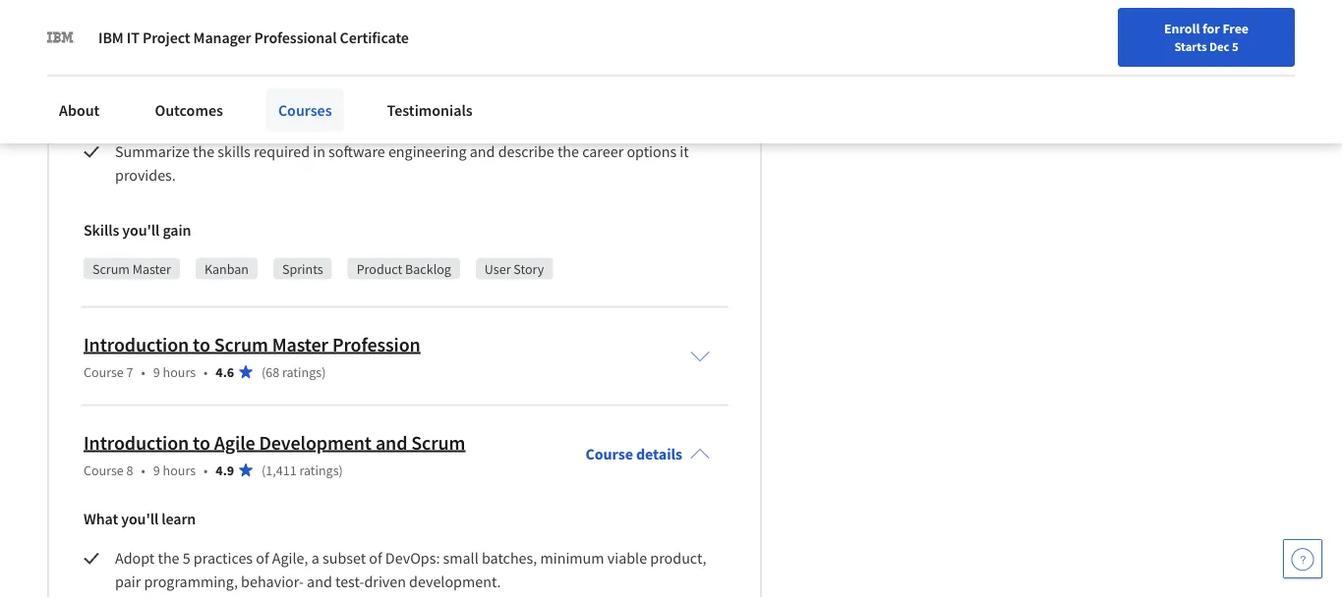 Task type: describe. For each thing, give the bounding box(es) containing it.
ratings for master
[[282, 364, 322, 382]]

languages
[[349, 33, 416, 52]]

list
[[115, 33, 138, 52]]

1 horizontal spatial of
[[256, 550, 269, 570]]

( 68 ratings )
[[262, 364, 326, 382]]

1 horizontal spatial master
[[272, 333, 328, 358]]

product,
[[650, 550, 707, 570]]

provides.
[[115, 166, 176, 186]]

conditions
[[201, 56, 270, 76]]

testimonials link
[[375, 89, 485, 132]]

viable
[[608, 550, 647, 570]]

required
[[254, 143, 310, 163]]

and right patterns,
[[565, 88, 590, 107]]

course details button
[[570, 418, 726, 493]]

list different types of programming languages and create basic programming constructs such as loops and conditions using python.
[[115, 33, 728, 76]]

• right 8
[[141, 462, 145, 480]]

profession
[[332, 333, 421, 358]]

starts
[[1175, 38, 1207, 54]]

( for development
[[262, 462, 266, 480]]

skills
[[84, 222, 119, 241]]

skills
[[218, 143, 251, 163]]

course for introduction to scrum master profession
[[84, 364, 124, 382]]

a
[[311, 550, 319, 570]]

create
[[448, 33, 489, 52]]

and inside the summarize the skills required in software engineering and describe the career options it provides.
[[470, 143, 495, 163]]

outline approaches to application architecture and design, patterns, and deployment architectures.
[[115, 88, 677, 131]]

introduction to scrum master profession
[[84, 333, 421, 358]]

story
[[514, 261, 544, 279]]

product backlog
[[357, 261, 451, 279]]

• left 4.6
[[204, 364, 208, 382]]

deployment
[[594, 88, 673, 107]]

the for provides.
[[193, 143, 215, 163]]

outline
[[115, 88, 164, 107]]

0 vertical spatial master
[[133, 261, 171, 279]]

1 vertical spatial scrum
[[214, 333, 268, 358]]

outcomes link
[[143, 89, 235, 132]]

introduction to scrum master profession link
[[84, 333, 421, 358]]

9 for scrum
[[153, 364, 160, 382]]

about link
[[47, 89, 112, 132]]

what you'll learn
[[84, 511, 196, 530]]

introduction to agile development and scrum
[[84, 432, 466, 456]]

summarize the skills required in software engineering and describe the career options it provides.
[[115, 143, 692, 186]]

) for master
[[322, 364, 326, 382]]

such
[[694, 33, 724, 52]]

options
[[627, 143, 677, 163]]

using
[[273, 56, 309, 76]]

driven
[[364, 574, 406, 593]]

loops
[[133, 56, 169, 76]]

learn
[[162, 511, 196, 530]]

software
[[329, 143, 385, 163]]

4.6
[[216, 364, 234, 382]]

kanban
[[204, 261, 249, 279]]

minimum
[[540, 550, 604, 570]]

scrum master
[[92, 261, 171, 279]]

different
[[141, 33, 198, 52]]

product
[[357, 261, 403, 279]]

ibm
[[98, 28, 124, 47]]

testimonials
[[387, 100, 473, 120]]

of inside list different types of programming languages and create basic programming constructs such as loops and conditions using python.
[[240, 33, 253, 52]]

design,
[[453, 88, 500, 107]]

architectures.
[[115, 111, 205, 131]]

hours for scrum
[[163, 364, 196, 382]]

8
[[126, 462, 133, 480]]

coursera image
[[24, 16, 149, 47]]

0 vertical spatial scrum
[[92, 261, 130, 279]]

9 for agile
[[153, 462, 160, 480]]

adopt the 5 practices of agile, a subset of devops: small batches, minimum viable product, pair programming, behavior- and test-driven development.
[[115, 550, 710, 593]]

free
[[1223, 20, 1249, 37]]

and left design,
[[424, 88, 450, 107]]

dec
[[1210, 38, 1230, 54]]

show notifications image
[[1133, 25, 1157, 48]]

pair
[[115, 574, 141, 593]]

certificate
[[340, 28, 409, 47]]

• left the 4.9
[[204, 462, 208, 480]]

help center image
[[1291, 548, 1315, 571]]

summarize
[[115, 143, 190, 163]]

it
[[127, 28, 140, 47]]

2 vertical spatial scrum
[[411, 432, 466, 456]]

application
[[264, 88, 338, 107]]

introduction to agile development and scrum link
[[84, 432, 466, 456]]

5 inside enroll for free starts dec 5
[[1232, 38, 1239, 54]]

2 horizontal spatial the
[[558, 143, 579, 163]]



Task type: vqa. For each thing, say whether or not it's contained in the screenshot.
'now'
no



Task type: locate. For each thing, give the bounding box(es) containing it.
2 horizontal spatial scrum
[[411, 432, 466, 456]]

2 9 from the top
[[153, 462, 160, 480]]

• right "7"
[[141, 364, 145, 382]]

courses
[[278, 100, 332, 120]]

of up driven at bottom left
[[369, 550, 382, 570]]

constructs
[[622, 33, 690, 52]]

the for viable
[[158, 550, 180, 570]]

2 introduction from the top
[[84, 432, 189, 456]]

ratings for development
[[299, 462, 339, 480]]

you'll for learn
[[121, 511, 159, 530]]

1 vertical spatial (
[[262, 462, 266, 480]]

agile,
[[272, 550, 308, 570]]

patterns,
[[503, 88, 562, 107]]

1 horizontal spatial the
[[193, 143, 215, 163]]

batches,
[[482, 550, 537, 570]]

and left create
[[419, 33, 445, 52]]

1 horizontal spatial scrum
[[214, 333, 268, 358]]

( for master
[[262, 364, 266, 382]]

hours for agile
[[163, 462, 196, 480]]

ratings
[[282, 364, 322, 382], [299, 462, 339, 480]]

of up behavior-
[[256, 550, 269, 570]]

0 horizontal spatial of
[[240, 33, 253, 52]]

( down introduction to scrum master profession on the bottom left of the page
[[262, 364, 266, 382]]

the left career on the left top of page
[[558, 143, 579, 163]]

the inside adopt the 5 practices of agile, a subset of devops: small batches, minimum viable product, pair programming, behavior- and test-driven development.
[[158, 550, 180, 570]]

1 horizontal spatial 5
[[1232, 38, 1239, 54]]

9 right 8
[[153, 462, 160, 480]]

to
[[247, 88, 261, 107], [193, 333, 210, 358], [193, 432, 210, 456]]

hours left 4.6
[[163, 364, 196, 382]]

•
[[141, 364, 145, 382], [204, 364, 208, 382], [141, 462, 145, 480], [204, 462, 208, 480]]

) for development
[[339, 462, 343, 480]]

small
[[443, 550, 479, 570]]

practices
[[194, 550, 253, 570]]

manager
[[193, 28, 251, 47]]

you'll left learn
[[121, 511, 159, 530]]

gain
[[163, 222, 191, 241]]

professional
[[254, 28, 337, 47]]

master up ( 68 ratings )
[[272, 333, 328, 358]]

course 8 • 9 hours •
[[84, 462, 208, 480]]

development.
[[409, 574, 501, 593]]

2 ( from the top
[[262, 462, 266, 480]]

to down conditions
[[247, 88, 261, 107]]

ratings right 68
[[282, 364, 322, 382]]

0 vertical spatial introduction
[[84, 333, 189, 358]]

1 vertical spatial hours
[[163, 462, 196, 480]]

hours
[[163, 364, 196, 382], [163, 462, 196, 480]]

enroll
[[1165, 20, 1200, 37]]

to for scrum
[[193, 333, 210, 358]]

and
[[419, 33, 445, 52], [172, 56, 198, 76], [424, 88, 450, 107], [565, 88, 590, 107], [470, 143, 495, 163], [376, 432, 408, 456], [307, 574, 332, 593]]

backlog
[[405, 261, 451, 279]]

68
[[266, 364, 280, 382]]

introduction up 8
[[84, 432, 189, 456]]

introduction for introduction to scrum master profession
[[84, 333, 189, 358]]

1 horizontal spatial )
[[339, 462, 343, 480]]

hours left the 4.9
[[163, 462, 196, 480]]

1 vertical spatial )
[[339, 462, 343, 480]]

0 vertical spatial to
[[247, 88, 261, 107]]

0 vertical spatial )
[[322, 364, 326, 382]]

1 vertical spatial you'll
[[121, 511, 159, 530]]

1,411
[[266, 462, 297, 480]]

programming right basic
[[529, 33, 619, 52]]

skills you'll gain
[[84, 222, 191, 241]]

1 vertical spatial master
[[272, 333, 328, 358]]

5 up the programming,
[[183, 550, 190, 570]]

course details
[[586, 446, 682, 465]]

7
[[126, 364, 133, 382]]

you'll
[[122, 222, 160, 241], [121, 511, 159, 530]]

5 right the dec
[[1232, 38, 1239, 54]]

course 7 • 9 hours •
[[84, 364, 208, 382]]

course inside dropdown button
[[586, 446, 633, 465]]

types
[[201, 33, 237, 52]]

courses link
[[266, 89, 344, 132]]

2 programming from the left
[[529, 33, 619, 52]]

0 horizontal spatial 5
[[183, 550, 190, 570]]

) down development
[[339, 462, 343, 480]]

0 horizontal spatial scrum
[[92, 261, 130, 279]]

programming,
[[144, 574, 238, 593]]

1 vertical spatial 9
[[153, 462, 160, 480]]

about
[[59, 100, 100, 120]]

and down different
[[172, 56, 198, 76]]

0 vertical spatial (
[[262, 364, 266, 382]]

subset
[[323, 550, 366, 570]]

0 vertical spatial ratings
[[282, 364, 322, 382]]

1 horizontal spatial programming
[[529, 33, 619, 52]]

2 vertical spatial to
[[193, 432, 210, 456]]

0 horizontal spatial master
[[133, 261, 171, 279]]

1 vertical spatial ratings
[[299, 462, 339, 480]]

ratings down development
[[299, 462, 339, 480]]

of up conditions
[[240, 33, 253, 52]]

2 horizontal spatial of
[[369, 550, 382, 570]]

test-
[[335, 574, 364, 593]]

course for introduction to agile development and scrum
[[84, 462, 124, 480]]

0 horizontal spatial programming
[[256, 33, 346, 52]]

1 vertical spatial to
[[193, 333, 210, 358]]

1 vertical spatial 5
[[183, 550, 190, 570]]

1 9 from the top
[[153, 364, 160, 382]]

2 hours from the top
[[163, 462, 196, 480]]

enroll for free starts dec 5
[[1165, 20, 1249, 54]]

describe
[[498, 143, 554, 163]]

1 ( from the top
[[262, 364, 266, 382]]

( down introduction to agile development and scrum link on the bottom left
[[262, 462, 266, 480]]

details
[[636, 446, 682, 465]]

sprints
[[282, 261, 323, 279]]

basic
[[492, 33, 526, 52]]

)
[[322, 364, 326, 382], [339, 462, 343, 480]]

master
[[133, 261, 171, 279], [272, 333, 328, 358]]

ibm it project manager professional certificate
[[98, 28, 409, 47]]

9 right "7"
[[153, 364, 160, 382]]

and down a
[[307, 574, 332, 593]]

master down skills you'll gain
[[133, 261, 171, 279]]

1 introduction from the top
[[84, 333, 189, 358]]

to inside outline approaches to application architecture and design, patterns, and deployment architectures.
[[247, 88, 261, 107]]

course left "7"
[[84, 364, 124, 382]]

0 horizontal spatial )
[[322, 364, 326, 382]]

course left 8
[[84, 462, 124, 480]]

0 vertical spatial 9
[[153, 364, 160, 382]]

it
[[680, 143, 689, 163]]

None search field
[[280, 12, 566, 52]]

you'll for gain
[[122, 222, 160, 241]]

for
[[1203, 20, 1220, 37]]

menu item
[[986, 20, 1113, 84]]

ibm image
[[47, 24, 75, 51]]

0 vertical spatial hours
[[163, 364, 196, 382]]

the up the programming,
[[158, 550, 180, 570]]

introduction up "7"
[[84, 333, 189, 358]]

1 hours from the top
[[163, 364, 196, 382]]

outcomes
[[155, 100, 223, 120]]

behavior-
[[241, 574, 304, 593]]

agile
[[214, 432, 255, 456]]

0 vertical spatial 5
[[1232, 38, 1239, 54]]

scrum
[[92, 261, 130, 279], [214, 333, 268, 358], [411, 432, 466, 456]]

career
[[582, 143, 624, 163]]

0 horizontal spatial the
[[158, 550, 180, 570]]

architecture
[[341, 88, 421, 107]]

course left details
[[586, 446, 633, 465]]

you'll left gain
[[122, 222, 160, 241]]

to up course 7 • 9 hours • on the bottom left
[[193, 333, 210, 358]]

adopt
[[115, 550, 155, 570]]

what
[[84, 511, 118, 530]]

( 1,411 ratings )
[[262, 462, 343, 480]]

approaches
[[167, 88, 244, 107]]

5 inside adopt the 5 practices of agile, a subset of devops: small batches, minimum viable product, pair programming, behavior- and test-driven development.
[[183, 550, 190, 570]]

to for agile
[[193, 432, 210, 456]]

1 vertical spatial introduction
[[84, 432, 189, 456]]

engineering
[[388, 143, 467, 163]]

project
[[143, 28, 190, 47]]

0 vertical spatial you'll
[[122, 222, 160, 241]]

and left 'describe'
[[470, 143, 495, 163]]

) right 68
[[322, 364, 326, 382]]

in
[[313, 143, 325, 163]]

development
[[259, 432, 372, 456]]

1 programming from the left
[[256, 33, 346, 52]]

introduction for introduction to agile development and scrum
[[84, 432, 189, 456]]

user story
[[485, 261, 544, 279]]

user
[[485, 261, 511, 279]]

to left agile
[[193, 432, 210, 456]]

programming up using
[[256, 33, 346, 52]]

python.
[[312, 56, 363, 76]]

and inside adopt the 5 practices of agile, a subset of devops: small batches, minimum viable product, pair programming, behavior- and test-driven development.
[[307, 574, 332, 593]]

the left the skills
[[193, 143, 215, 163]]

and right development
[[376, 432, 408, 456]]

programming
[[256, 33, 346, 52], [529, 33, 619, 52]]

4.9
[[216, 462, 234, 480]]

of
[[240, 33, 253, 52], [256, 550, 269, 570], [369, 550, 382, 570]]

course
[[84, 364, 124, 382], [586, 446, 633, 465], [84, 462, 124, 480]]



